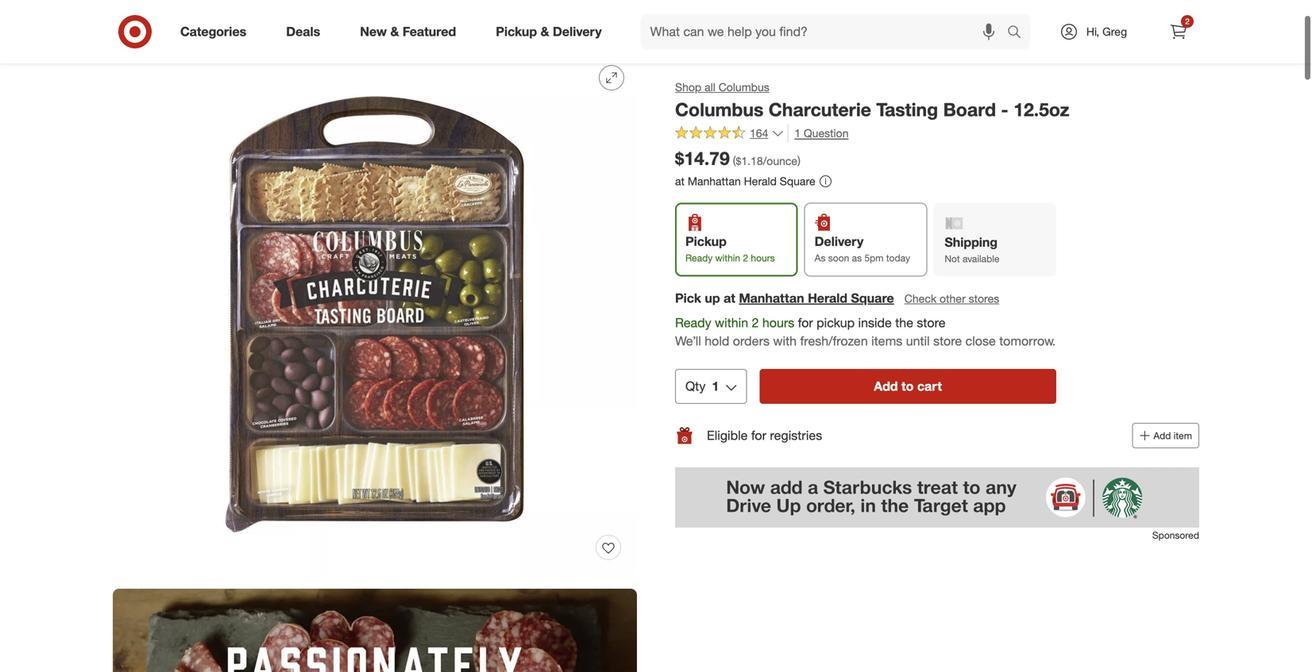 Task type: locate. For each thing, give the bounding box(es) containing it.
0 horizontal spatial at
[[675, 174, 685, 188]]

manhattan herald square button
[[739, 290, 894, 308]]

eligible for registries
[[707, 428, 822, 444]]

add
[[874, 379, 898, 395], [1154, 430, 1171, 442]]

1 vertical spatial add
[[1154, 430, 1171, 442]]

pickup inside pickup ready within 2 hours
[[686, 234, 727, 249]]

manhattan
[[688, 174, 741, 188], [739, 291, 804, 306]]

ready
[[686, 252, 713, 264], [675, 315, 711, 331]]

1
[[795, 127, 801, 140], [712, 379, 719, 395]]

manhattan down $14.79
[[688, 174, 741, 188]]

0 vertical spatial manhattan
[[688, 174, 741, 188]]

0 vertical spatial hours
[[751, 252, 775, 264]]

1 vertical spatial delivery
[[815, 234, 864, 249]]

the
[[896, 315, 914, 331]]

at
[[675, 174, 685, 188], [724, 291, 736, 306]]

ready up we'll
[[675, 315, 711, 331]]

deli
[[211, 21, 229, 35]]

for inside ready within 2 hours for pickup inside the store we'll hold orders with fresh/frozen items until store close tomorrow.
[[798, 315, 813, 331]]

within up the hold
[[715, 315, 748, 331]]

columbus down all
[[675, 99, 764, 121]]

delivery as soon as 5pm today
[[815, 234, 910, 264]]

square up 'inside'
[[851, 291, 894, 306]]

2 up orders
[[752, 315, 759, 331]]

1 vertical spatial herald
[[808, 291, 848, 306]]

other
[[940, 292, 966, 306]]

grocery link
[[157, 21, 197, 35]]

0 horizontal spatial for
[[751, 428, 767, 444]]

add for add to cart
[[874, 379, 898, 395]]

12.5oz
[[1014, 99, 1070, 121]]

with
[[773, 333, 797, 349]]

1 question
[[795, 127, 849, 140]]

add item
[[1154, 430, 1192, 442]]

qty
[[686, 379, 706, 395]]

to
[[902, 379, 914, 395]]

within up "up"
[[715, 252, 740, 264]]

0 horizontal spatial square
[[780, 174, 816, 188]]

tomorrow.
[[1000, 333, 1056, 349]]

0 horizontal spatial pickup
[[496, 24, 537, 39]]

0 vertical spatial at
[[675, 174, 685, 188]]

pickup inside pickup & delivery link
[[496, 24, 537, 39]]

5pm
[[865, 252, 884, 264]]

pickup
[[817, 315, 855, 331]]

0 vertical spatial 2
[[1185, 16, 1190, 26]]

within inside pickup ready within 2 hours
[[715, 252, 740, 264]]

grocery
[[157, 21, 197, 35]]

today
[[886, 252, 910, 264]]

0 horizontal spatial delivery
[[553, 24, 602, 39]]

1 vertical spatial within
[[715, 315, 748, 331]]

0 vertical spatial 1
[[795, 127, 801, 140]]

1 horizontal spatial at
[[724, 291, 736, 306]]

store up until
[[917, 315, 946, 331]]

ready up pick
[[686, 252, 713, 264]]

party trays link
[[243, 21, 298, 35]]

2 & from the left
[[541, 24, 549, 39]]

0 vertical spatial columbus
[[719, 80, 770, 94]]

0 vertical spatial within
[[715, 252, 740, 264]]

2 link
[[1161, 14, 1196, 49]]

164
[[750, 126, 768, 140]]

inside
[[858, 315, 892, 331]]

shop all columbus columbus charcuterie tasting board - 12.5oz
[[675, 80, 1070, 121]]

delivery inside delivery as soon as 5pm today
[[815, 234, 864, 249]]

ready within 2 hours for pickup inside the store we'll hold orders with fresh/frozen items until store close tomorrow.
[[675, 315, 1056, 349]]

delivery
[[553, 24, 602, 39], [815, 234, 864, 249]]

0 vertical spatial ready
[[686, 252, 713, 264]]

-
[[1001, 99, 1009, 121]]

pickup
[[496, 24, 537, 39], [686, 234, 727, 249]]

hours inside ready within 2 hours for pickup inside the store we'll hold orders with fresh/frozen items until store close tomorrow.
[[763, 315, 795, 331]]

1 & from the left
[[390, 24, 399, 39]]

cart
[[917, 379, 942, 395]]

0 vertical spatial herald
[[744, 174, 777, 188]]

herald
[[744, 174, 777, 188], [808, 291, 848, 306]]

0 horizontal spatial &
[[390, 24, 399, 39]]

eligible
[[707, 428, 748, 444]]

for down manhattan herald square button
[[798, 315, 813, 331]]

2 right 'greg'
[[1185, 16, 1190, 26]]

add left item
[[1154, 430, 1171, 442]]

0 vertical spatial delivery
[[553, 24, 602, 39]]

1 horizontal spatial for
[[798, 315, 813, 331]]

within
[[715, 252, 740, 264], [715, 315, 748, 331]]

square down the )
[[780, 174, 816, 188]]

store right until
[[934, 333, 962, 349]]

at right "up"
[[724, 291, 736, 306]]

at manhattan herald square
[[675, 174, 816, 188]]

fresh/frozen
[[800, 333, 868, 349]]

0 vertical spatial add
[[874, 379, 898, 395]]

hours up "with"
[[763, 315, 795, 331]]

1 within from the top
[[715, 252, 740, 264]]

orders
[[733, 333, 770, 349]]

item
[[1174, 430, 1192, 442]]

1 right qty
[[712, 379, 719, 395]]

1 vertical spatial hours
[[763, 315, 795, 331]]

image gallery element
[[113, 52, 637, 673]]

hours
[[751, 252, 775, 264], [763, 315, 795, 331]]

1 horizontal spatial &
[[541, 24, 549, 39]]

1 horizontal spatial pickup
[[686, 234, 727, 249]]

1 vertical spatial manhattan
[[739, 291, 804, 306]]

1 horizontal spatial herald
[[808, 291, 848, 306]]

new & featured link
[[347, 14, 476, 49]]

164 link
[[675, 125, 784, 144]]

herald down $1.18
[[744, 174, 777, 188]]

search
[[1000, 25, 1038, 41]]

for right eligible
[[751, 428, 767, 444]]

&
[[390, 24, 399, 39], [541, 24, 549, 39]]

0 vertical spatial square
[[780, 174, 816, 188]]

0 vertical spatial store
[[917, 315, 946, 331]]

search button
[[1000, 14, 1038, 52]]

1 vertical spatial square
[[851, 291, 894, 306]]

as
[[852, 252, 862, 264]]

add left to
[[874, 379, 898, 395]]

square
[[780, 174, 816, 188], [851, 291, 894, 306]]

& for pickup
[[541, 24, 549, 39]]

store
[[917, 315, 946, 331], [934, 333, 962, 349]]

shipping
[[945, 235, 998, 250]]

herald up 'pickup'
[[808, 291, 848, 306]]

1 vertical spatial at
[[724, 291, 736, 306]]

1 horizontal spatial add
[[1154, 430, 1171, 442]]

1 horizontal spatial delivery
[[815, 234, 864, 249]]

2 up pick up at manhattan herald square
[[743, 252, 748, 264]]

target
[[113, 21, 143, 35]]

items
[[872, 333, 903, 349]]

manhattan up "with"
[[739, 291, 804, 306]]

1 vertical spatial ready
[[675, 315, 711, 331]]

2 horizontal spatial 2
[[1185, 16, 1190, 26]]

1 up the )
[[795, 127, 801, 140]]

1 horizontal spatial 2
[[752, 315, 759, 331]]

2
[[1185, 16, 1190, 26], [743, 252, 748, 264], [752, 315, 759, 331]]

for
[[798, 315, 813, 331], [751, 428, 767, 444]]

1 vertical spatial 2
[[743, 252, 748, 264]]

1 vertical spatial pickup
[[686, 234, 727, 249]]

0 horizontal spatial herald
[[744, 174, 777, 188]]

0 horizontal spatial add
[[874, 379, 898, 395]]

0 horizontal spatial 1
[[712, 379, 719, 395]]

hours up pick up at manhattan herald square
[[751, 252, 775, 264]]

1 vertical spatial columbus
[[675, 99, 764, 121]]

2 vertical spatial 2
[[752, 315, 759, 331]]

charcuterie
[[769, 99, 871, 121]]

0 vertical spatial for
[[798, 315, 813, 331]]

columbus charcuterie tasting board - 12.5oz, 1 of 6 image
[[113, 52, 637, 577]]

0 horizontal spatial 2
[[743, 252, 748, 264]]

columbus right all
[[719, 80, 770, 94]]

new
[[360, 24, 387, 39]]

0 vertical spatial pickup
[[496, 24, 537, 39]]

2 within from the top
[[715, 315, 748, 331]]

at down $14.79
[[675, 174, 685, 188]]



Task type: vqa. For each thing, say whether or not it's contained in the screenshot.
the bottommost Manhattan
yes



Task type: describe. For each thing, give the bounding box(es) containing it.
1 vertical spatial store
[[934, 333, 962, 349]]

pick
[[675, 291, 701, 306]]

shop
[[675, 80, 702, 94]]

pickup & delivery link
[[482, 14, 622, 49]]

tasting
[[877, 99, 938, 121]]

2 inside pickup ready within 2 hours
[[743, 252, 748, 264]]

hi, greg
[[1087, 25, 1127, 39]]

available
[[963, 253, 1000, 265]]

hold
[[705, 333, 730, 349]]

ready inside ready within 2 hours for pickup inside the store we'll hold orders with fresh/frozen items until store close tomorrow.
[[675, 315, 711, 331]]

1 question link
[[788, 125, 849, 143]]

What can we help you find? suggestions appear below search field
[[641, 14, 1011, 49]]

close
[[966, 333, 996, 349]]

all
[[705, 80, 716, 94]]

hi,
[[1087, 25, 1100, 39]]

$14.79 ( $1.18 /ounce )
[[675, 147, 801, 170]]

target link
[[113, 21, 143, 35]]

party trays
[[243, 21, 298, 35]]

pickup for &
[[496, 24, 537, 39]]

deals
[[286, 24, 320, 39]]

add to cart button
[[760, 370, 1057, 404]]

up
[[705, 291, 720, 306]]

trays
[[272, 21, 298, 35]]

categories
[[180, 24, 246, 39]]

board
[[943, 99, 996, 121]]

$14.79
[[675, 147, 730, 170]]

check other stores button
[[904, 290, 1000, 308]]

1 vertical spatial 1
[[712, 379, 719, 395]]

2 inside ready within 2 hours for pickup inside the store we'll hold orders with fresh/frozen items until store close tomorrow.
[[752, 315, 759, 331]]

question
[[804, 127, 849, 140]]

add item button
[[1132, 424, 1200, 449]]

)
[[798, 154, 801, 168]]

categories link
[[167, 14, 266, 49]]

1 horizontal spatial square
[[851, 291, 894, 306]]

add to cart
[[874, 379, 942, 395]]

new & featured
[[360, 24, 456, 39]]

featured
[[403, 24, 456, 39]]

we'll
[[675, 333, 701, 349]]

greg
[[1103, 25, 1127, 39]]

deals link
[[273, 14, 340, 49]]

/ounce
[[763, 154, 798, 168]]

$1.18
[[736, 154, 763, 168]]

hours inside pickup ready within 2 hours
[[751, 252, 775, 264]]

& for new
[[390, 24, 399, 39]]

pick up at manhattan herald square
[[675, 291, 894, 306]]

within inside ready within 2 hours for pickup inside the store we'll hold orders with fresh/frozen items until store close tomorrow.
[[715, 315, 748, 331]]

check other stores
[[905, 292, 1000, 306]]

until
[[906, 333, 930, 349]]

sponsored
[[1153, 530, 1200, 542]]

party
[[243, 21, 269, 35]]

1 horizontal spatial 1
[[795, 127, 801, 140]]

shipping not available
[[945, 235, 1000, 265]]

delivery inside pickup & delivery link
[[553, 24, 602, 39]]

as
[[815, 252, 826, 264]]

pickup ready within 2 hours
[[686, 234, 775, 264]]

1 vertical spatial for
[[751, 428, 767, 444]]

soon
[[828, 252, 850, 264]]

stores
[[969, 292, 1000, 306]]

deli link
[[211, 21, 229, 35]]

(
[[733, 154, 736, 168]]

registries
[[770, 428, 822, 444]]

not
[[945, 253, 960, 265]]

advertisement element
[[675, 468, 1200, 528]]

pickup for ready
[[686, 234, 727, 249]]

qty 1
[[686, 379, 719, 395]]

check
[[905, 292, 937, 306]]

add for add item
[[1154, 430, 1171, 442]]

pickup & delivery
[[496, 24, 602, 39]]

ready inside pickup ready within 2 hours
[[686, 252, 713, 264]]



